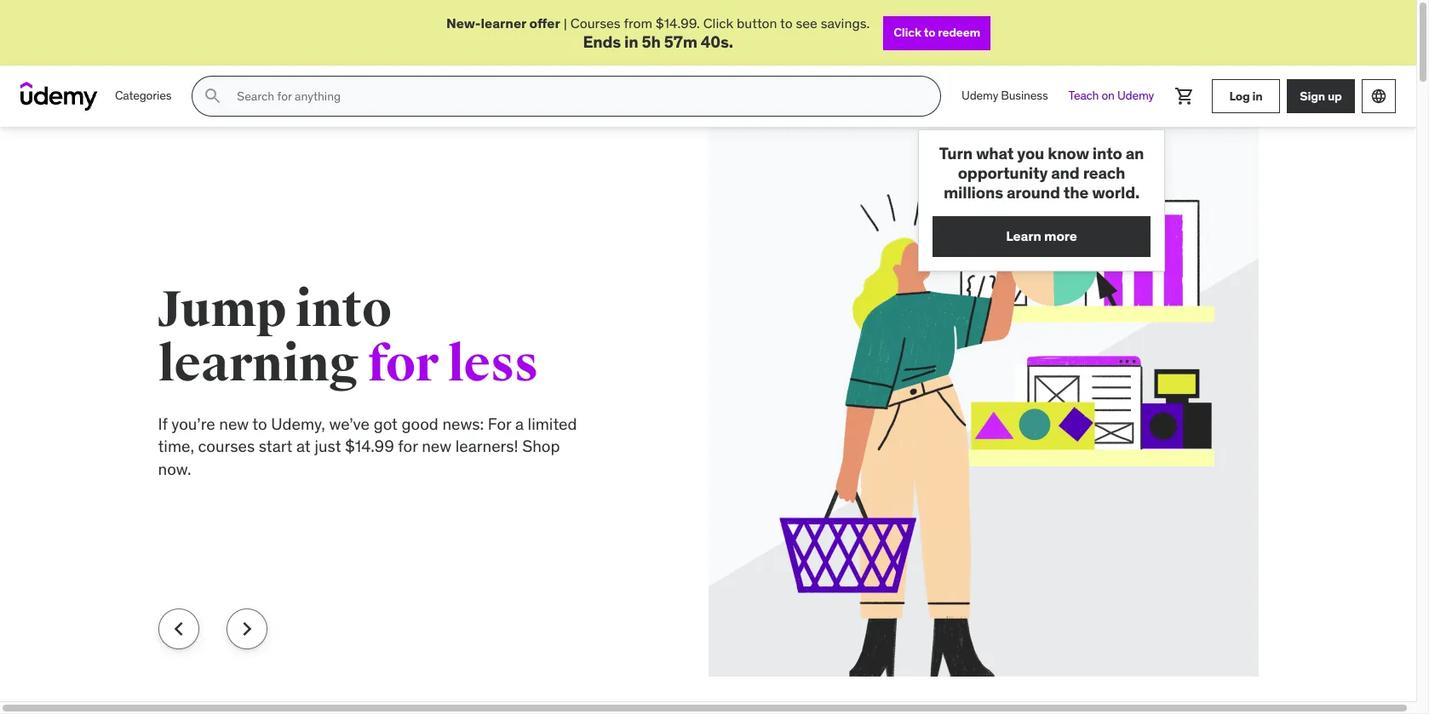 Task type: vqa. For each thing, say whether or not it's contained in the screenshot.
top Changing
no



Task type: locate. For each thing, give the bounding box(es) containing it.
1 horizontal spatial udemy
[[1117, 88, 1154, 103]]

at
[[296, 436, 311, 457]]

2 horizontal spatial to
[[924, 25, 936, 40]]

0 horizontal spatial click
[[703, 14, 734, 32]]

learning
[[158, 334, 359, 395]]

to up "start"
[[252, 414, 267, 434]]

know
[[1048, 143, 1089, 164]]

in right log
[[1253, 88, 1263, 104]]

$14.99
[[345, 436, 394, 457]]

less
[[448, 334, 538, 395]]

0 vertical spatial into
[[1093, 143, 1122, 164]]

1 horizontal spatial into
[[1093, 143, 1122, 164]]

now.
[[158, 459, 191, 479]]

into inside the jump into learning
[[295, 279, 391, 341]]

learners!
[[455, 436, 518, 457]]

click to redeem button
[[884, 16, 991, 50]]

0 horizontal spatial udemy
[[962, 88, 998, 103]]

click to redeem
[[894, 25, 980, 40]]

udemy business
[[962, 88, 1048, 103]]

1 vertical spatial into
[[295, 279, 391, 341]]

5h 57m 40s
[[642, 32, 729, 52]]

courses
[[571, 14, 621, 32]]

0 horizontal spatial new
[[219, 414, 249, 434]]

teach on udemy
[[1069, 88, 1154, 103]]

0 horizontal spatial in
[[624, 32, 638, 52]]

in
[[624, 32, 638, 52], [1253, 88, 1263, 104]]

sign
[[1300, 88, 1325, 104]]

turn
[[939, 143, 973, 164]]

to
[[780, 14, 793, 32], [924, 25, 936, 40], [252, 414, 267, 434]]

new down good
[[422, 436, 452, 457]]

1 horizontal spatial new
[[422, 436, 452, 457]]

1 horizontal spatial click
[[894, 25, 922, 40]]

good
[[402, 414, 439, 434]]

to left redeem
[[924, 25, 936, 40]]

new-
[[446, 14, 481, 32]]

got
[[374, 414, 398, 434]]

for
[[368, 334, 439, 395], [398, 436, 418, 457]]

click inside button
[[894, 25, 922, 40]]

into inside turn what you know into an opportunity and reach millions around the world.
[[1093, 143, 1122, 164]]

start
[[259, 436, 292, 457]]

0 horizontal spatial to
[[252, 414, 267, 434]]

2 udemy from the left
[[1117, 88, 1154, 103]]

if
[[158, 414, 168, 434]]

in down from
[[624, 32, 638, 52]]

new up "courses"
[[219, 414, 249, 434]]

a
[[515, 414, 524, 434]]

new
[[219, 414, 249, 434], [422, 436, 452, 457]]

news:
[[442, 414, 484, 434]]

jump
[[158, 279, 286, 341]]

opportunity
[[958, 163, 1048, 183]]

1 vertical spatial new
[[422, 436, 452, 457]]

previous image
[[165, 616, 192, 643]]

udemy right the on
[[1117, 88, 1154, 103]]

click
[[703, 14, 734, 32], [894, 25, 922, 40]]

for less
[[368, 334, 538, 395]]

from
[[624, 14, 652, 32]]

udemy left business
[[962, 88, 998, 103]]

and
[[1051, 163, 1080, 183]]

button
[[737, 14, 777, 32]]

up
[[1328, 88, 1342, 104]]

1 udemy from the left
[[962, 88, 998, 103]]

time,
[[158, 436, 194, 457]]

udemy business link
[[952, 76, 1058, 117]]

1 horizontal spatial to
[[780, 14, 793, 32]]

more
[[1044, 227, 1077, 244]]

to left see
[[780, 14, 793, 32]]

click up .
[[703, 14, 734, 32]]

click inside "new-learner offer | courses from $14.99. click button to see savings. ends in 5h 57m 40s ."
[[703, 14, 734, 32]]

udemy
[[962, 88, 998, 103], [1117, 88, 1154, 103]]

1 horizontal spatial in
[[1253, 88, 1263, 104]]

click left redeem
[[894, 25, 922, 40]]

around
[[1007, 182, 1060, 203]]

for down good
[[398, 436, 418, 457]]

into
[[1093, 143, 1122, 164], [295, 279, 391, 341]]

udemy image
[[20, 82, 98, 111]]

courses
[[198, 436, 255, 457]]

categories
[[115, 88, 172, 103]]

0 horizontal spatial into
[[295, 279, 391, 341]]

next image
[[233, 616, 260, 643]]

an
[[1126, 143, 1144, 164]]

0 vertical spatial in
[[624, 32, 638, 52]]

teach on udemy link
[[1058, 76, 1164, 117]]

udemy,
[[271, 414, 325, 434]]

for up good
[[368, 334, 439, 395]]

1 vertical spatial for
[[398, 436, 418, 457]]



Task type: describe. For each thing, give the bounding box(es) containing it.
to inside "new-learner offer | courses from $14.99. click button to see savings. ends in 5h 57m 40s ."
[[780, 14, 793, 32]]

learn
[[1006, 227, 1042, 244]]

the
[[1064, 182, 1089, 203]]

shop
[[522, 436, 560, 457]]

what
[[976, 143, 1014, 164]]

|
[[564, 14, 567, 32]]

we've
[[329, 414, 370, 434]]

to inside button
[[924, 25, 936, 40]]

ends
[[583, 32, 621, 52]]

offer
[[529, 14, 560, 32]]

limited
[[528, 414, 577, 434]]

0 vertical spatial for
[[368, 334, 439, 395]]

log in
[[1230, 88, 1263, 104]]

in inside "new-learner offer | courses from $14.99. click button to see savings. ends in 5h 57m 40s ."
[[624, 32, 638, 52]]

log
[[1230, 88, 1250, 104]]

redeem
[[938, 25, 980, 40]]

on
[[1102, 88, 1115, 103]]

for inside if you're new to udemy, we've got good news: for a limited time, courses start at just $14.99 for new learners! shop now.
[[398, 436, 418, 457]]

categories button
[[105, 76, 182, 117]]

see
[[796, 14, 818, 32]]

learn more
[[1006, 227, 1077, 244]]

jump into learning
[[158, 279, 391, 395]]

submit search image
[[203, 86, 223, 107]]

to inside if you're new to udemy, we've got good news: for a limited time, courses start at just $14.99 for new learners! shop now.
[[252, 414, 267, 434]]

for
[[488, 414, 511, 434]]

if you're new to udemy, we've got good news: for a limited time, courses start at just $14.99 for new learners! shop now.
[[158, 414, 577, 479]]

choose a language image
[[1371, 88, 1388, 105]]

Search for anything text field
[[234, 82, 920, 111]]

shopping cart with 0 items image
[[1175, 86, 1195, 107]]

new-learner offer | courses from $14.99. click button to see savings. ends in 5h 57m 40s .
[[446, 14, 870, 52]]

savings.
[[821, 14, 870, 32]]

turn what you know into an opportunity and reach millions around the world.
[[939, 143, 1144, 203]]

learn more link
[[933, 216, 1151, 257]]

.
[[729, 32, 733, 52]]

$14.99.
[[656, 14, 700, 32]]

1 vertical spatial in
[[1253, 88, 1263, 104]]

teach
[[1069, 88, 1099, 103]]

business
[[1001, 88, 1048, 103]]

learner
[[481, 14, 526, 32]]

millions
[[944, 182, 1003, 203]]

sign up
[[1300, 88, 1342, 104]]

you
[[1017, 143, 1044, 164]]

0 vertical spatial new
[[219, 414, 249, 434]]

sign up link
[[1287, 79, 1355, 113]]

log in link
[[1212, 79, 1280, 113]]

you're
[[171, 414, 215, 434]]

world.
[[1092, 182, 1140, 203]]

reach
[[1083, 163, 1125, 183]]

just
[[315, 436, 341, 457]]



